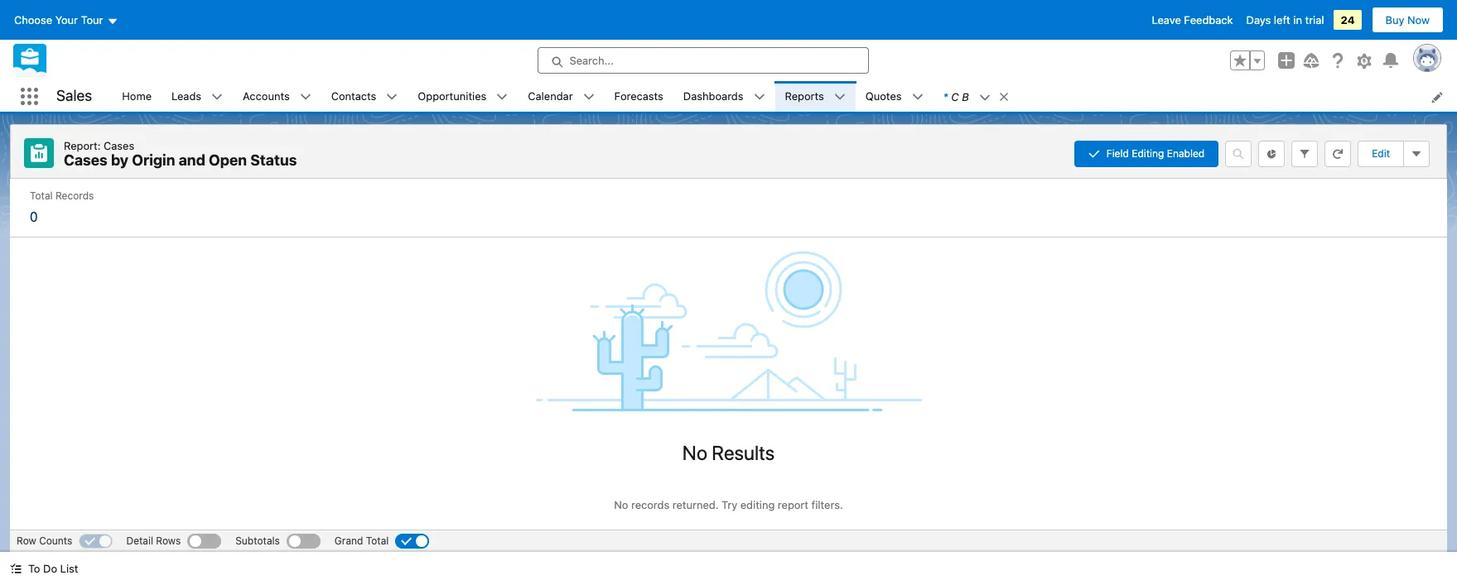 Task type: locate. For each thing, give the bounding box(es) containing it.
text default image inside quotes list item
[[912, 91, 924, 103]]

list item containing *
[[934, 81, 1018, 112]]

text default image
[[998, 91, 1010, 103], [211, 91, 223, 103], [387, 91, 398, 103], [497, 91, 508, 103], [583, 91, 595, 103], [754, 91, 765, 103], [834, 91, 846, 103], [10, 564, 22, 575]]

opportunities
[[418, 89, 487, 103]]

list item
[[934, 81, 1018, 112]]

your
[[55, 13, 78, 27]]

3 text default image from the left
[[979, 92, 991, 103]]

accounts
[[243, 89, 290, 103]]

tour
[[81, 13, 103, 27]]

text default image left *
[[912, 91, 924, 103]]

dashboards link
[[674, 81, 754, 112]]

2 horizontal spatial text default image
[[979, 92, 991, 103]]

text default image inside contacts list item
[[387, 91, 398, 103]]

text default image left reports link
[[754, 91, 765, 103]]

text default image right accounts
[[300, 91, 311, 103]]

2 text default image from the left
[[912, 91, 924, 103]]

to do list button
[[0, 553, 88, 586]]

contacts link
[[321, 81, 387, 112]]

dashboards
[[684, 89, 744, 103]]

reports
[[785, 89, 825, 103]]

leave
[[1153, 13, 1182, 27]]

search...
[[570, 54, 614, 67]]

do
[[43, 563, 57, 576]]

text default image inside leads list item
[[211, 91, 223, 103]]

home
[[122, 89, 152, 103]]

forecasts
[[615, 89, 664, 103]]

text default image inside the opportunities list item
[[497, 91, 508, 103]]

buy now
[[1386, 13, 1431, 27]]

text default image for contacts
[[387, 91, 398, 103]]

group
[[1231, 51, 1266, 70]]

text default image right leads
[[211, 91, 223, 103]]

b
[[962, 90, 969, 103]]

leave feedback
[[1153, 13, 1234, 27]]

search... button
[[537, 47, 869, 74]]

list
[[112, 81, 1458, 112]]

text default image inside calendar list item
[[583, 91, 595, 103]]

text default image right b
[[979, 92, 991, 103]]

text default image
[[300, 91, 311, 103], [912, 91, 924, 103], [979, 92, 991, 103]]

left
[[1275, 13, 1291, 27]]

text default image right the reports
[[834, 91, 846, 103]]

to do list
[[28, 563, 78, 576]]

text default image left to
[[10, 564, 22, 575]]

calendar link
[[518, 81, 583, 112]]

text default image for accounts
[[300, 91, 311, 103]]

quotes list item
[[856, 81, 934, 112]]

text default image inside dashboards list item
[[754, 91, 765, 103]]

leads link
[[162, 81, 211, 112]]

text default image down "search..."
[[583, 91, 595, 103]]

text default image right contacts
[[387, 91, 398, 103]]

leave feedback link
[[1153, 13, 1234, 27]]

text default image inside reports list item
[[834, 91, 846, 103]]

text default image for dashboards
[[754, 91, 765, 103]]

1 horizontal spatial text default image
[[912, 91, 924, 103]]

text default image inside list item
[[979, 92, 991, 103]]

quotes link
[[856, 81, 912, 112]]

list containing home
[[112, 81, 1458, 112]]

days
[[1247, 13, 1272, 27]]

leads list item
[[162, 81, 233, 112]]

1 text default image from the left
[[300, 91, 311, 103]]

text default image for calendar
[[583, 91, 595, 103]]

text default image left calendar link
[[497, 91, 508, 103]]

text default image inside "accounts" list item
[[300, 91, 311, 103]]

text default image for reports
[[834, 91, 846, 103]]

trial
[[1306, 13, 1325, 27]]

0 horizontal spatial text default image
[[300, 91, 311, 103]]



Task type: vqa. For each thing, say whether or not it's contained in the screenshot.
(5)
no



Task type: describe. For each thing, give the bounding box(es) containing it.
c
[[952, 90, 959, 103]]

reports list item
[[775, 81, 856, 112]]

days left in trial
[[1247, 13, 1325, 27]]

quotes
[[866, 89, 902, 103]]

sales
[[56, 87, 92, 105]]

home link
[[112, 81, 162, 112]]

*
[[944, 90, 949, 103]]

list
[[60, 563, 78, 576]]

in
[[1294, 13, 1303, 27]]

choose your tour button
[[13, 7, 119, 33]]

buy now button
[[1372, 7, 1445, 33]]

contacts list item
[[321, 81, 408, 112]]

* c b
[[944, 90, 969, 103]]

contacts
[[331, 89, 377, 103]]

choose your tour
[[14, 13, 103, 27]]

text default image inside to do list button
[[10, 564, 22, 575]]

accounts link
[[233, 81, 300, 112]]

accounts list item
[[233, 81, 321, 112]]

dashboards list item
[[674, 81, 775, 112]]

feedback
[[1185, 13, 1234, 27]]

calendar
[[528, 89, 573, 103]]

opportunities list item
[[408, 81, 518, 112]]

choose
[[14, 13, 52, 27]]

reports link
[[775, 81, 834, 112]]

forecasts link
[[605, 81, 674, 112]]

opportunities link
[[408, 81, 497, 112]]

calendar list item
[[518, 81, 605, 112]]

leads
[[172, 89, 201, 103]]

text default image for opportunities
[[497, 91, 508, 103]]

now
[[1408, 13, 1431, 27]]

text default image for quotes
[[912, 91, 924, 103]]

text default image right b
[[998, 91, 1010, 103]]

24
[[1341, 13, 1356, 27]]

to
[[28, 563, 40, 576]]

text default image for leads
[[211, 91, 223, 103]]

buy
[[1386, 13, 1405, 27]]



